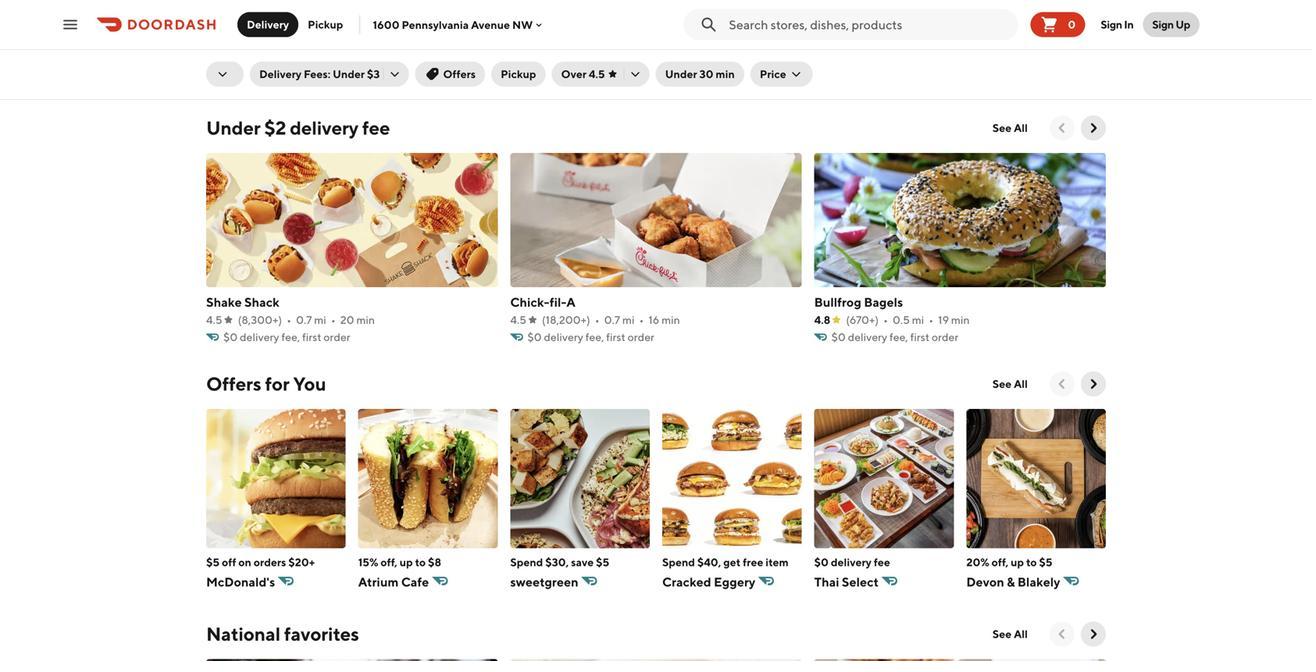 Task type: describe. For each thing, give the bounding box(es) containing it.
national
[[206, 623, 280, 646]]

2 • from the left
[[331, 314, 336, 326]]

delivery right $2
[[290, 117, 358, 139]]

fil-
[[550, 295, 566, 310]]

off
[[222, 556, 236, 569]]

the inside under the weather?  order over-the-counter. quick relief with meds delivered.
[[730, 0, 755, 4]]

over
[[561, 68, 587, 80]]

1 • from the left
[[287, 314, 291, 326]]

bagels
[[864, 295, 903, 310]]

mi for bullfrog bagels
[[912, 314, 924, 326]]

order inside under the weather?  order over-the-counter. quick relief with meds delivered.
[[829, 0, 873, 4]]

order for fly into the year with popeyes wings & dr pepper®
[[234, 61, 265, 73]]

up for &
[[1011, 556, 1024, 569]]

19
[[938, 314, 949, 326]]

shake
[[206, 295, 242, 310]]

over 4.5 button
[[552, 62, 650, 87]]

fly
[[225, 0, 247, 4]]

under for under the weather?  order over-the-counter. quick relief with meds delivered.
[[681, 0, 727, 4]]

min for shake shack
[[356, 314, 375, 326]]

1 horizontal spatial fee
[[874, 556, 890, 569]]

0.5
[[893, 314, 910, 326]]

delivery button
[[237, 12, 298, 37]]

sign in link
[[1091, 9, 1143, 40]]

see for delivery
[[993, 121, 1012, 134]]

chick-fil-a
[[510, 295, 576, 310]]

thai
[[814, 575, 839, 590]]

delivery for delivery fees: under $3
[[259, 68, 302, 80]]

to for &
[[1026, 556, 1037, 569]]

popeyes
[[380, 0, 442, 4]]

$2
[[264, 117, 286, 139]]

nw
[[512, 18, 533, 31]]

open menu image
[[61, 15, 80, 34]]

bullfrog
[[814, 295, 861, 310]]

thai select
[[814, 575, 879, 590]]

pepper®
[[309, 5, 376, 23]]

up
[[1176, 18, 1190, 31]]

fees:
[[304, 68, 330, 80]]

3 $5 from the left
[[1039, 556, 1053, 569]]

over 4.5
[[561, 68, 605, 80]]

delivery for chick-fil-a
[[544, 331, 583, 344]]

spend $30, save $5
[[510, 556, 609, 569]]

sign for sign up
[[1152, 18, 1174, 31]]

$40,
[[697, 556, 721, 569]]

0.7 for shake shack
[[296, 314, 312, 326]]

national favorites link
[[206, 622, 359, 647]]

min for bullfrog bagels
[[951, 314, 970, 326]]

atrium
[[358, 575, 399, 590]]

16
[[649, 314, 659, 326]]

sweetgreen
[[510, 575, 578, 590]]

see all link for you
[[983, 372, 1037, 397]]

3 all from the top
[[1014, 628, 1028, 641]]

$5 off on orders $20+
[[206, 556, 315, 569]]

4.5 for shake shack
[[206, 314, 222, 326]]

first for shake shack
[[302, 331, 321, 344]]

$0 delivery fee
[[814, 556, 890, 569]]

0 vertical spatial pickup
[[308, 18, 343, 31]]

see all link for delivery
[[983, 116, 1037, 141]]

into
[[251, 0, 279, 4]]

price
[[760, 68, 786, 80]]

15% off, up to $8
[[358, 556, 441, 569]]

delivery up the thai select
[[831, 556, 872, 569]]

1 horizontal spatial pickup
[[501, 68, 536, 80]]

offers for offers for you
[[206, 373, 261, 395]]

under the weather?  order over-the-counter. quick relief with meds delivered.
[[681, 0, 873, 44]]

30
[[699, 68, 714, 80]]

previous button of carousel image for national favorites
[[1054, 627, 1070, 643]]

in
[[290, 31, 299, 44]]

$​0 delivery fee, first order for bullfrog bagels
[[832, 331, 959, 344]]

under 30 min
[[665, 68, 735, 80]]

under left '$3'
[[333, 68, 365, 80]]

weather?
[[758, 0, 826, 4]]

order for shake shack
[[324, 331, 350, 344]]

see all for delivery
[[993, 121, 1028, 134]]

pennsylvania
[[402, 18, 469, 31]]

counter.
[[751, 5, 811, 23]]

flavors
[[310, 31, 343, 44]]

see for you
[[993, 378, 1012, 391]]

15%
[[358, 556, 378, 569]]

offers button
[[415, 62, 485, 87]]

4.5 for chick-fil-a
[[510, 314, 526, 326]]

min inside button
[[716, 68, 735, 80]]

under $2 delivery fee
[[206, 117, 390, 139]]

offers for you link
[[206, 372, 326, 397]]

shack
[[244, 295, 279, 310]]

next button of carousel image for national favorites
[[1086, 627, 1101, 643]]

0 button
[[1031, 12, 1085, 37]]

spend $40, get free item
[[662, 556, 789, 569]]

delivery for delivery
[[247, 18, 289, 31]]

0
[[1068, 18, 1076, 31]]

$30,
[[545, 556, 569, 569]]

3 see from the top
[[993, 628, 1012, 641]]

order for chick-fil-a
[[628, 331, 654, 344]]

off, for atrium
[[381, 556, 397, 569]]

fee, for chick-fil-a
[[586, 331, 604, 344]]

delivery for bullfrog bagels
[[848, 331, 887, 344]]

$​0 delivery fee, first order for shake shack
[[223, 331, 350, 344]]

• 0.5 mi • 19 min
[[883, 314, 970, 326]]

sign in
[[1101, 18, 1134, 31]]

$8
[[428, 556, 441, 569]]

4.8
[[814, 314, 830, 326]]

meds
[[765, 31, 792, 44]]

3 see all link from the top
[[983, 622, 1037, 647]]

1600
[[373, 18, 400, 31]]

fee, for shake shack
[[281, 331, 300, 344]]

$20+
[[288, 556, 315, 569]]

orders
[[254, 556, 286, 569]]

on
[[238, 556, 251, 569]]

select
[[842, 575, 879, 590]]

avenue
[[471, 18, 510, 31]]



Task type: vqa. For each thing, say whether or not it's contained in the screenshot.
leftmost $49.45
no



Task type: locate. For each thing, give the bounding box(es) containing it.
6 • from the left
[[929, 314, 934, 326]]

0.7
[[296, 314, 312, 326], [604, 314, 620, 326]]

cracked eggery
[[662, 575, 755, 590]]

wings down fly
[[225, 5, 272, 23]]

0 horizontal spatial $​0 delivery fee, first order
[[223, 331, 350, 344]]

all left previous button of carousel icon
[[1014, 378, 1028, 391]]

1 vertical spatial delivery
[[259, 68, 302, 80]]

1 vertical spatial with
[[741, 31, 763, 44]]

1 $​0 from the left
[[223, 331, 238, 344]]

fee, down "0.5" on the top
[[890, 331, 908, 344]]

previous button of carousel image left next button of carousel image
[[1054, 120, 1070, 136]]

the
[[283, 0, 307, 4], [730, 0, 755, 4]]

min right "19"
[[951, 314, 970, 326]]

with right relief
[[741, 31, 763, 44]]

$​0 for chick-
[[527, 331, 542, 344]]

quick
[[681, 31, 711, 44]]

3 see all from the top
[[993, 628, 1028, 641]]

the up dr
[[283, 0, 307, 4]]

dr
[[289, 5, 306, 23]]

delivery down (18,200+)
[[544, 331, 583, 344]]

next button of carousel image for offers for you
[[1086, 376, 1101, 392]]

up up the devon & blakely
[[1011, 556, 1024, 569]]

• left the 16
[[639, 314, 644, 326]]

0 horizontal spatial fee,
[[281, 331, 300, 344]]

0 horizontal spatial $​0
[[223, 331, 238, 344]]

sign inside sign in link
[[1101, 18, 1122, 31]]

spend for cracked eggery
[[662, 556, 695, 569]]

pickup button down the year
[[298, 12, 353, 37]]

0 horizontal spatial up
[[400, 556, 413, 569]]

cafe
[[401, 575, 429, 590]]

the-
[[720, 5, 751, 23]]

wings left "offers"
[[225, 31, 257, 44]]

see all
[[993, 121, 1028, 134], [993, 378, 1028, 391], [993, 628, 1028, 641]]

offers down '1600 pennsylvania avenue nw' popup button
[[443, 68, 476, 80]]

2 order from the left
[[628, 331, 654, 344]]

off,
[[381, 556, 397, 569], [992, 556, 1009, 569]]

relief
[[713, 31, 739, 44]]

1 horizontal spatial &
[[1007, 575, 1015, 590]]

0 vertical spatial pickup button
[[298, 12, 353, 37]]

all for you
[[1014, 378, 1028, 391]]

0 vertical spatial fee
[[362, 117, 390, 139]]

& down '20% off, up to $5'
[[1007, 575, 1015, 590]]

delivery down (670+) on the top of page
[[848, 331, 887, 344]]

sign
[[1101, 18, 1122, 31], [1152, 18, 1174, 31]]

over-
[[681, 5, 720, 23]]

2 see all from the top
[[993, 378, 1028, 391]]

0 horizontal spatial 4.5
[[206, 314, 222, 326]]

under 30 min button
[[656, 62, 744, 87]]

1 $​0 delivery fee, first order from the left
[[223, 331, 350, 344]]

$​0 down bullfrog
[[832, 331, 846, 344]]

all for delivery
[[1014, 121, 1028, 134]]

up up cafe
[[400, 556, 413, 569]]

• 0.7 mi • 20 min
[[287, 314, 375, 326]]

see all for you
[[993, 378, 1028, 391]]

mi left '20'
[[314, 314, 326, 326]]

1 vertical spatial pickup
[[501, 68, 536, 80]]

0 vertical spatial wings
[[225, 5, 272, 23]]

under $2 delivery fee link
[[206, 116, 390, 141]]

the up the-
[[730, 0, 755, 4]]

1 see all link from the top
[[983, 116, 1037, 141]]

& inside the fly into the year with popeyes wings & dr pepper® wings offers in 5 flavors
[[275, 5, 285, 23]]

pickup down "nw"
[[501, 68, 536, 80]]

2 vertical spatial see
[[993, 628, 1012, 641]]

first down • 0.5 mi • 19 min
[[910, 331, 930, 344]]

3 fee, from the left
[[890, 331, 908, 344]]

2 spend from the left
[[662, 556, 695, 569]]

1 to from the left
[[415, 556, 426, 569]]

the inside the fly into the year with popeyes wings & dr pepper® wings offers in 5 flavors
[[283, 0, 307, 4]]

1 horizontal spatial $5
[[596, 556, 609, 569]]

under inside under the weather?  order over-the-counter. quick relief with meds delivered.
[[681, 0, 727, 4]]

0 vertical spatial previous button of carousel image
[[1054, 120, 1070, 136]]

delivery for shake shack
[[240, 331, 279, 344]]

1 horizontal spatial with
[[741, 31, 763, 44]]

2 horizontal spatial order
[[932, 331, 959, 344]]

$5 right the 'save'
[[596, 556, 609, 569]]

2 horizontal spatial 4.5
[[589, 68, 605, 80]]

fly into the year with popeyes wings & dr pepper® wings offers in 5 flavors
[[225, 0, 442, 44]]

• left "0.5" on the top
[[883, 314, 888, 326]]

first down • 0.7 mi • 16 min
[[606, 331, 626, 344]]

4.5 right over in the left top of the page
[[589, 68, 605, 80]]

order for under the weather?  order over-the-counter.
[[690, 61, 721, 73]]

2 previous button of carousel image from the top
[[1054, 627, 1070, 643]]

for
[[265, 373, 290, 395]]

2 wings from the top
[[225, 31, 257, 44]]

$​0
[[223, 331, 238, 344], [527, 331, 542, 344], [832, 331, 846, 344]]

20
[[340, 314, 354, 326]]

1 vertical spatial pickup button
[[491, 62, 546, 87]]

pickup down the year
[[308, 18, 343, 31]]

1 horizontal spatial off,
[[992, 556, 1009, 569]]

1 fee, from the left
[[281, 331, 300, 344]]

2 sign from the left
[[1152, 18, 1174, 31]]

1 vertical spatial &
[[1007, 575, 1015, 590]]

a
[[566, 295, 576, 310]]

0 horizontal spatial mi
[[314, 314, 326, 326]]

1 horizontal spatial first
[[606, 331, 626, 344]]

sign left up
[[1152, 18, 1174, 31]]

1 horizontal spatial order
[[690, 61, 721, 73]]

5
[[301, 31, 308, 44]]

previous button of carousel image down blakely
[[1054, 627, 1070, 643]]

mi
[[314, 314, 326, 326], [622, 314, 635, 326], [912, 314, 924, 326]]

0 vertical spatial see
[[993, 121, 1012, 134]]

0 horizontal spatial $5
[[206, 556, 220, 569]]

now
[[723, 61, 747, 73]]

2 horizontal spatial $5
[[1039, 556, 1053, 569]]

2 $​0 from the left
[[527, 331, 542, 344]]

2 mi from the left
[[622, 314, 635, 326]]

2 horizontal spatial mi
[[912, 314, 924, 326]]

2 up from the left
[[1011, 556, 1024, 569]]

0 horizontal spatial to
[[415, 556, 426, 569]]

under for under $2 delivery fee
[[206, 117, 261, 139]]

2 vertical spatial all
[[1014, 628, 1028, 641]]

1 horizontal spatial to
[[1026, 556, 1037, 569]]

1 mi from the left
[[314, 314, 326, 326]]

fee, down (18,200+)
[[586, 331, 604, 344]]

1 vertical spatial all
[[1014, 378, 1028, 391]]

2 $5 from the left
[[596, 556, 609, 569]]

•
[[287, 314, 291, 326], [331, 314, 336, 326], [595, 314, 600, 326], [639, 314, 644, 326], [883, 314, 888, 326], [929, 314, 934, 326]]

offers for you
[[206, 373, 326, 395]]

next button of carousel image
[[1086, 120, 1101, 136]]

2 the from the left
[[730, 0, 755, 4]]

first
[[302, 331, 321, 344], [606, 331, 626, 344], [910, 331, 930, 344]]

$​0 delivery fee, first order down (8,300+)
[[223, 331, 350, 344]]

next button of carousel image
[[1086, 376, 1101, 392], [1086, 627, 1101, 643]]

delivery
[[247, 18, 289, 31], [259, 68, 302, 80]]

now
[[267, 61, 288, 73]]

$​0 delivery fee, first order down "0.5" on the top
[[832, 331, 959, 344]]

1 previous button of carousel image from the top
[[1054, 120, 1070, 136]]

chick-
[[510, 295, 550, 310]]

1 vertical spatial next button of carousel image
[[1086, 627, 1101, 643]]

0 horizontal spatial fee
[[362, 117, 390, 139]]

spend for sweetgreen
[[510, 556, 543, 569]]

under inside button
[[665, 68, 697, 80]]

delivery inside button
[[247, 18, 289, 31]]

0 horizontal spatial &
[[275, 5, 285, 23]]

1 vertical spatial see all link
[[983, 372, 1037, 397]]

sign inside sign up link
[[1152, 18, 1174, 31]]

2 horizontal spatial $​0 delivery fee, first order
[[832, 331, 959, 344]]

2 see all link from the top
[[983, 372, 1037, 397]]

$5 left off
[[206, 556, 220, 569]]

sign left in at the right top of page
[[1101, 18, 1122, 31]]

offers
[[259, 31, 288, 44]]

4.5 down shake
[[206, 314, 222, 326]]

0 vertical spatial all
[[1014, 121, 1028, 134]]

save
[[571, 556, 594, 569]]

0 vertical spatial with
[[345, 0, 377, 4]]

min
[[716, 68, 735, 80], [356, 314, 375, 326], [662, 314, 680, 326], [951, 314, 970, 326]]

1 vertical spatial see
[[993, 378, 1012, 391]]

cracked
[[662, 575, 711, 590]]

1 the from the left
[[283, 0, 307, 4]]

to left $8
[[415, 556, 426, 569]]

2 all from the top
[[1014, 378, 1028, 391]]

1 horizontal spatial up
[[1011, 556, 1024, 569]]

spend up cracked
[[662, 556, 695, 569]]

devon & blakely
[[966, 575, 1060, 590]]

to up blakely
[[1026, 556, 1037, 569]]

1 horizontal spatial $​0
[[527, 331, 542, 344]]

mi for chick-fil-a
[[622, 314, 635, 326]]

$0
[[814, 556, 829, 569]]

0 horizontal spatial pickup button
[[298, 12, 353, 37]]

2 next button of carousel image from the top
[[1086, 627, 1101, 643]]

1 horizontal spatial 4.5
[[510, 314, 526, 326]]

1 0.7 from the left
[[296, 314, 312, 326]]

1 horizontal spatial sign
[[1152, 18, 1174, 31]]

2 fee, from the left
[[586, 331, 604, 344]]

• 0.7 mi • 16 min
[[595, 314, 680, 326]]

0 vertical spatial see all
[[993, 121, 1028, 134]]

with
[[345, 0, 377, 4], [741, 31, 763, 44]]

3 $​0 delivery fee, first order from the left
[[832, 331, 959, 344]]

0 horizontal spatial with
[[345, 0, 377, 4]]

0 horizontal spatial offers
[[206, 373, 261, 395]]

(670+)
[[846, 314, 879, 326]]

all down the devon & blakely
[[1014, 628, 1028, 641]]

all left next button of carousel image
[[1014, 121, 1028, 134]]

1 next button of carousel image from the top
[[1086, 376, 1101, 392]]

$​0 for shake
[[223, 331, 238, 344]]

2 horizontal spatial first
[[910, 331, 930, 344]]

3 $​0 from the left
[[832, 331, 846, 344]]

to for cafe
[[415, 556, 426, 569]]

order now button
[[225, 55, 298, 80]]

0 horizontal spatial pickup
[[308, 18, 343, 31]]

mi for shake shack
[[314, 314, 326, 326]]

1 horizontal spatial pickup button
[[491, 62, 546, 87]]

1 horizontal spatial the
[[730, 0, 755, 4]]

get
[[723, 556, 741, 569]]

off, right 20%
[[992, 556, 1009, 569]]

fee, down (8,300+)
[[281, 331, 300, 344]]

pickup button down "nw"
[[491, 62, 546, 87]]

& left dr
[[275, 5, 285, 23]]

20%
[[966, 556, 989, 569]]

0 vertical spatial offers
[[443, 68, 476, 80]]

(18,200+)
[[542, 314, 590, 326]]

mcdonald's
[[206, 575, 275, 590]]

3 order from the left
[[932, 331, 959, 344]]

1 $5 from the left
[[206, 556, 220, 569]]

order down • 0.7 mi • 16 min
[[628, 331, 654, 344]]

2 0.7 from the left
[[604, 314, 620, 326]]

1 all from the top
[[1014, 121, 1028, 134]]

3 • from the left
[[595, 314, 600, 326]]

national favorites
[[206, 623, 359, 646]]

$5 up blakely
[[1039, 556, 1053, 569]]

$​0 for bullfrog
[[832, 331, 846, 344]]

min right the 16
[[662, 314, 680, 326]]

order down "19"
[[932, 331, 959, 344]]

delivery
[[290, 117, 358, 139], [240, 331, 279, 344], [544, 331, 583, 344], [848, 331, 887, 344], [831, 556, 872, 569]]

1 horizontal spatial $​0 delivery fee, first order
[[527, 331, 654, 344]]

previous button of carousel image for under $2 delivery fee
[[1054, 120, 1070, 136]]

see
[[993, 121, 1012, 134], [993, 378, 1012, 391], [993, 628, 1012, 641]]

0 horizontal spatial 0.7
[[296, 314, 312, 326]]

2 vertical spatial see all link
[[983, 622, 1037, 647]]

delivery down into
[[247, 18, 289, 31]]

2 horizontal spatial $​0
[[832, 331, 846, 344]]

spend up 'sweetgreen'
[[510, 556, 543, 569]]

see all link
[[983, 116, 1037, 141], [983, 372, 1037, 397], [983, 622, 1037, 647]]

5 • from the left
[[883, 314, 888, 326]]

$​0 down chick-
[[527, 331, 542, 344]]

1 vertical spatial fee
[[874, 556, 890, 569]]

0 vertical spatial see all link
[[983, 116, 1037, 141]]

20% off, up to $5
[[966, 556, 1053, 569]]

delivery left fees:
[[259, 68, 302, 80]]

up for cafe
[[400, 556, 413, 569]]

0 vertical spatial &
[[275, 5, 285, 23]]

min right '20'
[[356, 314, 375, 326]]

with inside under the weather?  order over-the-counter. quick relief with meds delivered.
[[741, 31, 763, 44]]

with inside the fly into the year with popeyes wings & dr pepper® wings offers in 5 flavors
[[345, 0, 377, 4]]

min for chick-fil-a
[[662, 314, 680, 326]]

atrium cafe
[[358, 575, 429, 590]]

Store search: begin typing to search for stores available on DoorDash text field
[[729, 16, 1012, 33]]

2 horizontal spatial fee,
[[890, 331, 908, 344]]

to
[[415, 556, 426, 569], [1026, 556, 1037, 569]]

• right (18,200+)
[[595, 314, 600, 326]]

1 order from the left
[[324, 331, 350, 344]]

1 vertical spatial offers
[[206, 373, 261, 395]]

1 wings from the top
[[225, 5, 272, 23]]

1 vertical spatial see all
[[993, 378, 1028, 391]]

off, for devon
[[992, 556, 1009, 569]]

fee,
[[281, 331, 300, 344], [586, 331, 604, 344], [890, 331, 908, 344]]

0 vertical spatial delivery
[[247, 18, 289, 31]]

shake shack
[[206, 295, 279, 310]]

under left $2
[[206, 117, 261, 139]]

1 sign from the left
[[1101, 18, 1122, 31]]

0.7 for chick-fil-a
[[604, 314, 620, 326]]

devon
[[966, 575, 1004, 590]]

year
[[310, 0, 342, 4]]

blakely
[[1018, 575, 1060, 590]]

• left '20'
[[331, 314, 336, 326]]

3 mi from the left
[[912, 314, 924, 326]]

with up the pepper®
[[345, 0, 377, 4]]

0 horizontal spatial the
[[283, 0, 307, 4]]

0.7 left '20'
[[296, 314, 312, 326]]

under up over-
[[681, 0, 727, 4]]

0 horizontal spatial sign
[[1101, 18, 1122, 31]]

$​0 delivery fee, first order down (18,200+)
[[527, 331, 654, 344]]

4.5 inside button
[[589, 68, 605, 80]]

sign up
[[1152, 18, 1190, 31]]

0 horizontal spatial off,
[[381, 556, 397, 569]]

• right (8,300+)
[[287, 314, 291, 326]]

1 vertical spatial wings
[[225, 31, 257, 44]]

fee, for bullfrog bagels
[[890, 331, 908, 344]]

1 horizontal spatial order
[[628, 331, 654, 344]]

mi left the 16
[[622, 314, 635, 326]]

1 spend from the left
[[510, 556, 543, 569]]

item
[[766, 556, 789, 569]]

under for under 30 min
[[665, 68, 697, 80]]

fee down '$3'
[[362, 117, 390, 139]]

order down • 0.7 mi • 20 min at top left
[[324, 331, 350, 344]]

order now button
[[681, 55, 756, 80]]

first down • 0.7 mi • 20 min at top left
[[302, 331, 321, 344]]

(8,300+)
[[238, 314, 282, 326]]

4.5 down chick-
[[510, 314, 526, 326]]

favorites
[[284, 623, 359, 646]]

under left 30
[[665, 68, 697, 80]]

1 vertical spatial previous button of carousel image
[[1054, 627, 1070, 643]]

min right 30
[[716, 68, 735, 80]]

0.7 left the 16
[[604, 314, 620, 326]]

off, up atrium cafe
[[381, 556, 397, 569]]

1 horizontal spatial spend
[[662, 556, 695, 569]]

0 horizontal spatial order
[[324, 331, 350, 344]]

offers inside button
[[443, 68, 476, 80]]

0 horizontal spatial order
[[234, 61, 265, 73]]

1 horizontal spatial mi
[[622, 314, 635, 326]]

4 • from the left
[[639, 314, 644, 326]]

free
[[743, 556, 763, 569]]

$​0 delivery fee, first order for chick-fil-a
[[527, 331, 654, 344]]

previous button of carousel image
[[1054, 376, 1070, 392]]

$3
[[367, 68, 380, 80]]

delivery down (8,300+)
[[240, 331, 279, 344]]

1 off, from the left
[[381, 556, 397, 569]]

2 off, from the left
[[992, 556, 1009, 569]]

order for bullfrog bagels
[[932, 331, 959, 344]]

1 see from the top
[[993, 121, 1012, 134]]

1 up from the left
[[400, 556, 413, 569]]

delivery fees: under $3
[[259, 68, 380, 80]]

first for chick-fil-a
[[606, 331, 626, 344]]

1600 pennsylvania avenue nw
[[373, 18, 533, 31]]

2 see from the top
[[993, 378, 1012, 391]]

3 first from the left
[[910, 331, 930, 344]]

2 $​0 delivery fee, first order from the left
[[527, 331, 654, 344]]

1 horizontal spatial offers
[[443, 68, 476, 80]]

first for bullfrog bagels
[[910, 331, 930, 344]]

1 horizontal spatial 0.7
[[604, 314, 620, 326]]

offers left for
[[206, 373, 261, 395]]

1 horizontal spatial fee,
[[586, 331, 604, 344]]

2 to from the left
[[1026, 556, 1037, 569]]

0 horizontal spatial first
[[302, 331, 321, 344]]

offers for offers
[[443, 68, 476, 80]]

2 vertical spatial see all
[[993, 628, 1028, 641]]

previous button of carousel image
[[1054, 120, 1070, 136], [1054, 627, 1070, 643]]

sign for sign in
[[1101, 18, 1122, 31]]

in
[[1124, 18, 1134, 31]]

2 first from the left
[[606, 331, 626, 344]]

bullfrog bagels
[[814, 295, 903, 310]]

1 first from the left
[[302, 331, 321, 344]]

2 horizontal spatial order
[[829, 0, 873, 4]]

$​0 down shake
[[223, 331, 238, 344]]

offers
[[443, 68, 476, 80], [206, 373, 261, 395]]

delivered.
[[794, 31, 843, 44]]

• left "19"
[[929, 314, 934, 326]]

1 see all from the top
[[993, 121, 1028, 134]]

0 vertical spatial next button of carousel image
[[1086, 376, 1101, 392]]

0 horizontal spatial spend
[[510, 556, 543, 569]]

fee up select
[[874, 556, 890, 569]]

mi right "0.5" on the top
[[912, 314, 924, 326]]

price button
[[750, 62, 813, 87]]



